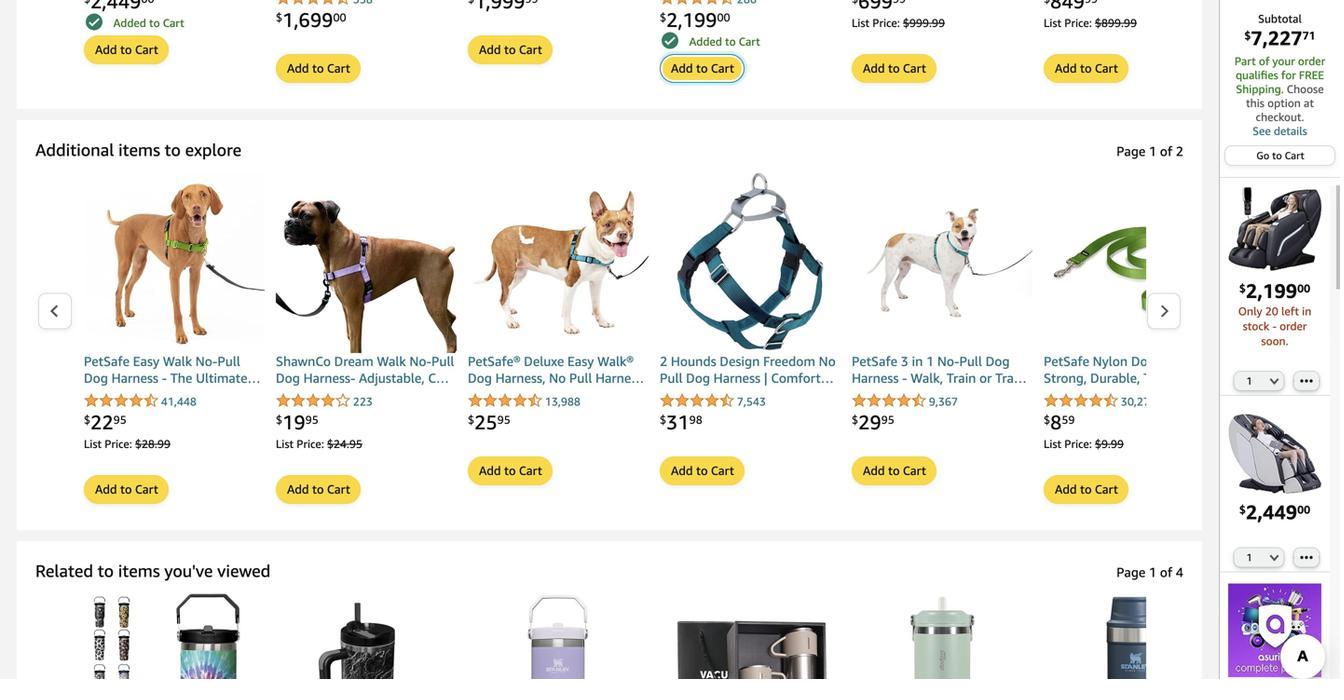 Task type: vqa. For each thing, say whether or not it's contained in the screenshot.
95 for 25
yes



Task type: locate. For each thing, give the bounding box(es) containing it.
$ inside $ 29 95
[[852, 413, 859, 426]]

easy
[[133, 354, 160, 369], [568, 354, 594, 369]]

strong,
[[1044, 371, 1088, 386]]

2 no- from the left
[[410, 354, 432, 369]]

petsafe inside petsafe nylon dog leash - strong, durable, traditional…
[[1044, 354, 1090, 369]]

1 no- from the left
[[196, 354, 218, 369]]

41,448
[[161, 395, 197, 408]]

1 vertical spatial 2
[[660, 354, 668, 369]]

in right left
[[1303, 305, 1312, 318]]

0 horizontal spatial petsafe
[[84, 354, 130, 369]]

2 horizontal spatial no-
[[938, 354, 960, 369]]

added
[[113, 16, 146, 29], [690, 35, 722, 48]]

petsafe nylon dog leash - strong, durable, traditional style leash with easy to use bolt snap - 1 in. x 6 ft., apple green image
[[1044, 172, 1225, 353]]

dog up or
[[986, 354, 1010, 369]]

1 list from the top
[[73, 0, 1341, 90]]

dog down petsafe®
[[468, 371, 492, 386]]

1 horizontal spatial no
[[819, 354, 836, 369]]

2 hounds design freedom no pull dog harness | comfort…
[[660, 354, 836, 386]]

1 walk from the left
[[163, 354, 192, 369]]

page
[[1117, 144, 1146, 159], [1117, 565, 1146, 580]]

2 harness from the left
[[714, 371, 761, 386]]

no- inside the petsafe 3 in 1 no-pull dog harness - walk, train or tra…
[[938, 354, 960, 369]]

list down 19
[[276, 438, 294, 451]]

$ 25 95
[[468, 411, 511, 434]]

223 link
[[276, 393, 373, 410]]

95 for 22
[[113, 413, 127, 426]]

items left you've
[[118, 561, 160, 581]]

2 vertical spatial of
[[1161, 565, 1173, 580]]

95 inside $ 25 95
[[498, 413, 511, 426]]

1 vertical spatial $ 2,199 00
[[1240, 279, 1311, 302]]

train
[[947, 371, 977, 386]]

list
[[73, 0, 1341, 90], [73, 172, 1225, 512], [73, 594, 1341, 680]]

previous image
[[49, 305, 60, 319]]

in inside only 20 left in stock - order soon.
[[1303, 305, 1312, 318]]

$9.99
[[1095, 438, 1124, 451]]

1 easy from the left
[[133, 354, 160, 369]]

1 horizontal spatial no-
[[410, 354, 432, 369]]

95 for 29
[[882, 413, 895, 426]]

- left the
[[162, 371, 167, 386]]

added for alert image to the right
[[690, 35, 722, 48]]

2 left go
[[1177, 144, 1184, 159]]

$ 1,699 00
[[276, 8, 346, 31]]

viewed
[[217, 561, 271, 581]]

95 inside $ 19 95
[[306, 413, 319, 426]]

pull up train
[[960, 354, 983, 369]]

1 horizontal spatial added to cart
[[690, 35, 761, 48]]

dog down hounds on the right
[[686, 371, 711, 386]]

petsafe up strong,
[[1044, 354, 1090, 369]]

0 vertical spatial list
[[73, 0, 1341, 90]]

durable,
[[1091, 371, 1141, 386]]

1 petsafe from the left
[[84, 354, 130, 369]]

option
[[1268, 97, 1302, 110]]

$ 2,199 00
[[660, 8, 731, 31], [1240, 279, 1311, 302]]

to
[[149, 16, 160, 29], [725, 35, 736, 48], [120, 42, 132, 57], [504, 42, 516, 57], [312, 61, 324, 75], [696, 61, 708, 75], [889, 61, 900, 75], [1081, 61, 1092, 75], [165, 140, 181, 160], [1273, 150, 1283, 162], [504, 464, 516, 478], [696, 464, 708, 478], [889, 464, 900, 478], [120, 482, 132, 497], [312, 482, 324, 497], [1081, 482, 1092, 497], [98, 561, 114, 581]]

$ inside $ 25 95
[[468, 413, 475, 426]]

2,199
[[667, 8, 717, 31], [1247, 279, 1298, 302]]

petsafe left 3
[[852, 354, 898, 369]]

1 horizontal spatial easy
[[568, 354, 594, 369]]

list left $999.99
[[852, 16, 870, 29]]

dog inside the petsafe® deluxe easy walk® dog harness, no pull harne…
[[468, 371, 492, 386]]

petsafe inside petsafe easy walk no-pull dog harness - the ultimate…
[[84, 354, 130, 369]]

1,699
[[283, 8, 333, 31]]

95 inside $ 29 95
[[882, 413, 895, 426]]

list down 22
[[84, 438, 102, 451]]

no- inside petsafe easy walk no-pull dog harness - the ultimate…
[[196, 354, 218, 369]]

$ 22 95
[[84, 411, 127, 434]]

deluxe
[[524, 354, 564, 369]]

no- up train
[[938, 354, 960, 369]]

19
[[283, 411, 306, 434]]

0 horizontal spatial in
[[912, 354, 923, 369]]

asurion complete protect: one plan covers all eligible past and future purchases on amazon image
[[1229, 584, 1322, 678]]

no- up c…
[[410, 354, 432, 369]]

$ inside '$ 1,699 00'
[[276, 11, 283, 24]]

30,277
[[1122, 395, 1157, 408]]

0 horizontal spatial added
[[113, 16, 146, 29]]

0 horizontal spatial walk
[[163, 354, 192, 369]]

see
[[1253, 124, 1272, 138]]

1 horizontal spatial 2,199
[[1247, 279, 1298, 302]]

pull inside the petsafe® deluxe easy walk® dog harness, no pull harne…
[[570, 371, 592, 386]]

2 hounds design freedom no pull dog harness | comfortable control for easy walking | adjustable dog harness | small, medium & image
[[660, 172, 841, 353]]

order up free
[[1299, 55, 1326, 68]]

- down 3
[[903, 371, 908, 386]]

1 horizontal spatial harness
[[714, 371, 761, 386]]

95
[[113, 413, 127, 426], [306, 413, 319, 426], [498, 413, 511, 426], [882, 413, 895, 426]]

0 vertical spatial added to cart
[[113, 16, 184, 29]]

1 harness from the left
[[111, 371, 158, 386]]

list containing 22
[[73, 172, 1225, 512]]

3 petsafe from the left
[[1044, 354, 1090, 369]]

simpleasy 30 oz tumbler with flip straw - vacuum insulated stainless steel water bottle for home, office or car - reusable cu image
[[852, 594, 1033, 680]]

1 inside the petsafe 3 in 1 no-pull dog harness - walk, train or tra…
[[927, 354, 935, 369]]

Add to Cart submit
[[85, 36, 168, 63], [469, 36, 552, 63], [277, 55, 360, 82], [661, 55, 744, 82], [853, 55, 936, 82], [1045, 55, 1128, 82], [469, 458, 552, 485], [661, 458, 744, 485], [853, 458, 936, 485], [85, 476, 168, 503], [277, 476, 360, 503], [1045, 476, 1128, 503]]

dropdown image
[[1270, 554, 1280, 562]]

dog up 22
[[84, 371, 108, 386]]

no down deluxe
[[549, 371, 566, 386]]

95 for 25
[[498, 413, 511, 426]]

pull down hounds on the right
[[660, 371, 683, 386]]

0 vertical spatial 2,199
[[667, 8, 717, 31]]

1 horizontal spatial in
[[1303, 305, 1312, 318]]

1 vertical spatial items
[[118, 561, 160, 581]]

c…
[[428, 371, 449, 386]]

95 down 9,367 link in the right of the page
[[882, 413, 895, 426]]

no- for 22
[[196, 354, 218, 369]]

1 horizontal spatial added
[[690, 35, 722, 48]]

2 easy from the left
[[568, 354, 594, 369]]

95 down 223 link
[[306, 413, 319, 426]]

petsafe easy walk no-pull dog harness - the ultimate harness to help stop pulling - take control & teach better leash manners image
[[84, 172, 265, 353]]

qualifies
[[1236, 69, 1279, 82]]

price: down the $ 22 95
[[105, 438, 132, 451]]

hounds
[[671, 354, 717, 369]]

3 harness from the left
[[852, 371, 899, 386]]

petsafe
[[84, 354, 130, 369], [852, 354, 898, 369], [1044, 354, 1090, 369]]

1 vertical spatial added
[[690, 35, 722, 48]]

only 20 left in stock - order soon.
[[1239, 305, 1312, 348]]

$999.99
[[903, 16, 945, 29]]

13,988 link
[[468, 393, 581, 410]]

$ 19 95
[[276, 411, 319, 434]]

2,449
[[1247, 501, 1298, 524]]

1 vertical spatial order
[[1280, 320, 1308, 333]]

price: down the 59
[[1065, 438, 1093, 451]]

95 inside the $ 22 95
[[113, 413, 127, 426]]

page for additional items to explore
[[1117, 144, 1146, 159]]

harness inside petsafe easy walk no-pull dog harness - the ultimate…
[[111, 371, 158, 386]]

next image
[[1160, 305, 1170, 319]]

1 vertical spatial page
[[1117, 565, 1146, 580]]

design
[[720, 354, 760, 369]]

20
[[1266, 305, 1279, 318]]

1 horizontal spatial walk
[[377, 354, 406, 369]]

dog inside petsafe nylon dog leash - strong, durable, traditional…
[[1132, 354, 1156, 369]]

alert image
[[86, 13, 103, 30], [662, 32, 679, 49]]

- right leash
[[1197, 354, 1202, 369]]

pull up 13,988 at the left of page
[[570, 371, 592, 386]]

easy left walk®
[[568, 354, 594, 369]]

95 down the 13,988 link at the bottom left
[[498, 413, 511, 426]]

1 vertical spatial added to cart
[[690, 35, 761, 48]]

0 horizontal spatial no-
[[196, 354, 218, 369]]

3 no- from the left
[[938, 354, 960, 369]]

00
[[333, 11, 346, 24], [717, 11, 731, 24], [1298, 282, 1311, 295], [1298, 504, 1311, 517]]

1 page from the top
[[1117, 144, 1146, 159]]

list price: $9.99
[[1044, 438, 1124, 451]]

no inside the petsafe® deluxe easy walk® dog harness, no pull harne…
[[549, 371, 566, 386]]

stanley iceflow stainless steel tumbler with straw, vacuum insulated water bottle for home, office or car, reusable cup with image
[[468, 594, 649, 680]]

page for related to items you've viewed
[[1117, 565, 1146, 580]]

walk up adjustable,
[[377, 354, 406, 369]]

7,543 link
[[660, 393, 766, 410]]

pull inside the petsafe 3 in 1 no-pull dog harness - walk, train or tra…
[[960, 354, 983, 369]]

order down left
[[1280, 320, 1308, 333]]

harness inside 2 hounds design freedom no pull dog harness | comfort…
[[714, 371, 761, 386]]

petsafe nylon dog leash - strong, durable, traditional… link
[[1044, 353, 1225, 390]]

3 95 from the left
[[498, 413, 511, 426]]

details
[[1274, 124, 1308, 138]]

checkout.
[[1256, 110, 1305, 124]]

dog left leash
[[1132, 354, 1156, 369]]

0 horizontal spatial added to cart
[[113, 16, 184, 29]]

95 up the list price: $28.99
[[113, 413, 127, 426]]

you've
[[164, 561, 213, 581]]

shawnco dream walk no-pull dog harness- adjustable, comfortable, easy to use pet halter to help stop pulling for small, mediu image
[[276, 172, 457, 353]]

no up comfort…
[[819, 354, 836, 369]]

1 vertical spatial no
[[549, 371, 566, 386]]

2 left hounds on the right
[[660, 354, 668, 369]]

list left $899.99
[[1044, 16, 1062, 29]]

- inside petsafe easy walk no-pull dog harness - the ultimate…
[[162, 371, 167, 386]]

tlinna 40oz stainless steel vacuum insulated tumbler with lid and straw for water, iced tea or coffee, smoothie and more (bla image
[[276, 594, 457, 680]]

0 vertical spatial added
[[113, 16, 146, 29]]

no
[[819, 354, 836, 369], [549, 371, 566, 386]]

1 95 from the left
[[113, 413, 127, 426]]

shawnco dream walk no-pull dog harness- adjustable, c… link
[[276, 353, 457, 390]]

go to cart
[[1257, 150, 1305, 162]]

29
[[859, 411, 882, 434]]

of for additional items to explore
[[1161, 144, 1173, 159]]

1 vertical spatial list
[[73, 172, 1225, 512]]

2 95 from the left
[[306, 413, 319, 426]]

cart
[[163, 16, 184, 29], [739, 35, 761, 48], [135, 42, 158, 57], [519, 42, 543, 57], [327, 61, 350, 75], [711, 61, 735, 75], [903, 61, 927, 75], [1095, 61, 1119, 75], [1285, 150, 1305, 162], [519, 464, 543, 478], [711, 464, 735, 478], [903, 464, 927, 478], [135, 482, 158, 497], [327, 482, 350, 497], [1095, 482, 1119, 497]]

$899.99
[[1095, 16, 1138, 29]]

0 horizontal spatial alert image
[[86, 13, 103, 30]]

easy up 41,448 link
[[133, 354, 160, 369]]

1 horizontal spatial petsafe
[[852, 354, 898, 369]]

walk for 19
[[377, 354, 406, 369]]

0 vertical spatial no
[[819, 354, 836, 369]]

4 95 from the left
[[882, 413, 895, 426]]

0 horizontal spatial harness
[[111, 371, 158, 386]]

harness up 41,448 link
[[111, 371, 158, 386]]

2 vertical spatial list
[[73, 594, 1341, 680]]

0 vertical spatial of
[[1260, 55, 1270, 68]]

dog down shawnco
[[276, 371, 300, 386]]

price: for 8
[[1065, 438, 1093, 451]]

2 horizontal spatial petsafe
[[1044, 354, 1090, 369]]

1
[[1150, 144, 1157, 159], [927, 354, 935, 369], [1247, 375, 1253, 387], [1247, 552, 1253, 564], [1150, 565, 1157, 580]]

petsafe for 22
[[84, 354, 130, 369]]

the
[[170, 371, 192, 386]]

list containing 1,699
[[73, 0, 1341, 90]]

walk inside "shawnco dream walk no-pull dog harness- adjustable, c…"
[[377, 354, 406, 369]]

2 page from the top
[[1117, 565, 1146, 580]]

harness inside the petsafe 3 in 1 no-pull dog harness - walk, train or tra…
[[852, 371, 899, 386]]

1 vertical spatial in
[[912, 354, 923, 369]]

0 vertical spatial $ 2,199 00
[[660, 8, 731, 31]]

2 inside 2 hounds design freedom no pull dog harness | comfort…
[[660, 354, 668, 369]]

in inside the petsafe 3 in 1 no-pull dog harness - walk, train or tra…
[[912, 354, 923, 369]]

2 list from the top
[[73, 172, 1225, 512]]

for
[[1282, 69, 1297, 82]]

0 horizontal spatial 2,199
[[667, 8, 717, 31]]

0 horizontal spatial no
[[549, 371, 566, 386]]

comfort…
[[771, 371, 834, 386]]

2 petsafe from the left
[[852, 354, 898, 369]]

dropdown image
[[1270, 377, 1280, 385]]

no-
[[196, 354, 218, 369], [410, 354, 432, 369], [938, 354, 960, 369]]

no- inside "shawnco dream walk no-pull dog harness- adjustable, c…"
[[410, 354, 432, 369]]

pull up c…
[[432, 354, 454, 369]]

walk up the
[[163, 354, 192, 369]]

items right additional
[[118, 140, 160, 160]]

in right 3
[[912, 354, 923, 369]]

rcvlauf 30 oz tumbler with handle flip straw leak proof tumbler 30 oz insulated coffee mug with handle 30 oz tie dye tumbler image
[[84, 594, 265, 680]]

0 horizontal spatial $ 2,199 00
[[660, 8, 731, 31]]

1 vertical spatial of
[[1161, 144, 1173, 159]]

harness up 9,367 link in the right of the page
[[852, 371, 899, 386]]

dog inside the petsafe 3 in 1 no-pull dog harness - walk, train or tra…
[[986, 354, 1010, 369]]

irest massage chair, full body zero gravity recliner with ai voice control, sl track, bluetooth, yoga stretching, foot rollers, airbags, heating (black) image
[[1229, 186, 1322, 279]]

59
[[1062, 413, 1075, 426]]

price:
[[873, 16, 900, 29], [1065, 16, 1093, 29], [105, 438, 132, 451], [297, 438, 324, 451], [1065, 438, 1093, 451]]

price: down $ 19 95 at the left bottom
[[297, 438, 324, 451]]

- up soon.
[[1273, 320, 1277, 333]]

$28.99
[[135, 438, 171, 451]]

0 horizontal spatial easy
[[133, 354, 160, 369]]

adjustable,
[[359, 371, 425, 386]]

petsafe up 41,448 link
[[84, 354, 130, 369]]

$ inside the $ 2,449 00
[[1240, 504, 1247, 517]]

$ 8 59
[[1044, 411, 1075, 434]]

0 vertical spatial order
[[1299, 55, 1326, 68]]

harness down design
[[714, 371, 761, 386]]

dream
[[334, 354, 374, 369]]

no- up ultimate…
[[196, 354, 218, 369]]

list down '8'
[[1044, 438, 1062, 451]]

added to cart
[[113, 16, 184, 29], [690, 35, 761, 48]]

$24.95
[[327, 438, 363, 451]]

harness
[[111, 371, 158, 386], [714, 371, 761, 386], [852, 371, 899, 386]]

part of your order qualifies for free shipping.
[[1235, 55, 1326, 96]]

0 vertical spatial in
[[1303, 305, 1312, 318]]

0 horizontal spatial 2
[[660, 354, 668, 369]]

list
[[852, 16, 870, 29], [1044, 16, 1062, 29], [84, 438, 102, 451], [276, 438, 294, 451], [1044, 438, 1062, 451]]

2 walk from the left
[[377, 354, 406, 369]]

free
[[1300, 69, 1325, 82]]

0 vertical spatial page
[[1117, 144, 1146, 159]]

1 horizontal spatial 2
[[1177, 144, 1184, 159]]

1 vertical spatial alert image
[[662, 32, 679, 49]]

cyberix 2024 4d massage chair, zero gravity full body airbag massage,heating function,thai stretching recliner with longer sl track,electric calfrest extension,ai voice control mt398 (white) image
[[1229, 407, 1322, 501]]

1 vertical spatial 2,199
[[1247, 279, 1298, 302]]

$
[[276, 11, 283, 24], [660, 11, 667, 24], [1245, 29, 1252, 42], [1240, 282, 1247, 295], [84, 413, 90, 426], [276, 413, 283, 426], [468, 413, 475, 426], [660, 413, 667, 426], [852, 413, 859, 426], [1044, 413, 1051, 426], [1240, 504, 1247, 517]]

2 horizontal spatial harness
[[852, 371, 899, 386]]

stock
[[1243, 320, 1270, 333]]

pull up ultimate…
[[218, 354, 240, 369]]

walk inside petsafe easy walk no-pull dog harness - the ultimate…
[[163, 354, 192, 369]]



Task type: describe. For each thing, give the bounding box(es) containing it.
easy inside the petsafe® deluxe easy walk® dog harness, no pull harne…
[[568, 354, 594, 369]]

dog inside "shawnco dream walk no-pull dog harness- adjustable, c…"
[[276, 371, 300, 386]]

dog inside 2 hounds design freedom no pull dog harness | comfort…
[[686, 371, 711, 386]]

pull inside "shawnco dream walk no-pull dog harness- adjustable, c…"
[[432, 354, 454, 369]]

go
[[1257, 150, 1270, 162]]

of for related to items you've viewed
[[1161, 565, 1173, 580]]

tra…
[[996, 371, 1027, 386]]

0 vertical spatial 2
[[1177, 144, 1184, 159]]

price: for 19
[[297, 438, 324, 451]]

- inside only 20 left in stock - order soon.
[[1273, 320, 1277, 333]]

9,367
[[929, 395, 958, 408]]

0 vertical spatial alert image
[[86, 13, 103, 30]]

$ inside subtotal $ 7,227 71
[[1245, 29, 1252, 42]]

31
[[667, 411, 690, 434]]

no- for 19
[[410, 354, 432, 369]]

95 for 19
[[306, 413, 319, 426]]

petsafe® deluxe easy walk® dog harness, no pull harne… link
[[468, 353, 649, 390]]

list price: $999.99
[[852, 16, 945, 29]]

list price: $899.99
[[1044, 16, 1138, 29]]

soon.
[[1262, 335, 1289, 348]]

traditional…
[[1144, 371, 1221, 386]]

7,543
[[737, 395, 766, 408]]

subtotal
[[1259, 12, 1302, 25]]

additional items to explore
[[35, 140, 242, 160]]

freedom
[[764, 354, 816, 369]]

4
[[1177, 565, 1184, 580]]

30,277 link
[[1044, 393, 1157, 410]]

$ inside $ 19 95
[[276, 413, 283, 426]]

walk®
[[598, 354, 634, 369]]

$ inside $ 8 59
[[1044, 413, 1051, 426]]

9,367 link
[[852, 393, 958, 410]]

petsafe 3 in 1 no-pull dog harness - walk, train or travel - helps prevent pets from pulling on walks - seatbelt loop doubles image
[[852, 172, 1033, 353]]

2 hounds design freedom no pull dog harness | comfort… link
[[660, 353, 841, 390]]

|
[[764, 371, 768, 386]]

71
[[1303, 29, 1316, 42]]

explore
[[185, 140, 242, 160]]

price: left $999.99
[[873, 16, 900, 29]]

- inside petsafe nylon dog leash - strong, durable, traditional…
[[1197, 354, 1202, 369]]

3
[[901, 354, 909, 369]]

pull inside 2 hounds design freedom no pull dog harness | comfort…
[[660, 371, 683, 386]]

1 horizontal spatial $ 2,199 00
[[1240, 279, 1311, 302]]

choose
[[1287, 83, 1325, 96]]

additional
[[35, 140, 114, 160]]

22
[[90, 411, 113, 434]]

page 1 of 4
[[1117, 565, 1184, 580]]

walk for 22
[[163, 354, 192, 369]]

price: left $899.99
[[1065, 16, 1093, 29]]

at
[[1304, 97, 1315, 110]]

0 vertical spatial items
[[118, 140, 160, 160]]

part
[[1235, 55, 1257, 68]]

25
[[475, 411, 498, 434]]

harness-
[[304, 371, 356, 386]]

41,448 link
[[84, 393, 197, 410]]

order inside only 20 left in stock - order soon.
[[1280, 320, 1308, 333]]

petsafe 3 in 1 no-pull dog harness - walk, train or tra… link
[[852, 353, 1033, 390]]

leash
[[1159, 354, 1193, 369]]

go to cart link
[[1226, 146, 1335, 165]]

price: for 22
[[105, 438, 132, 451]]

page 1 of 2
[[1117, 144, 1184, 159]]

walk,
[[911, 371, 944, 386]]

$ inside the $ 22 95
[[84, 413, 90, 426]]

13,988
[[545, 395, 581, 408]]

$ 29 95
[[852, 411, 895, 434]]

your
[[1273, 55, 1296, 68]]

00 inside '$ 1,699 00'
[[333, 11, 346, 24]]

easy inside petsafe easy walk no-pull dog harness - the ultimate…
[[133, 354, 160, 369]]

$ 2,449 00
[[1240, 501, 1311, 524]]

left
[[1282, 305, 1300, 318]]

harne…
[[596, 371, 645, 386]]

shawnco dream walk no-pull dog harness- adjustable, c…
[[276, 354, 454, 386]]

2,199 inside list
[[667, 8, 717, 31]]

$ 2,199 00 inside list
[[660, 8, 731, 31]]

$ 31 98
[[660, 411, 703, 434]]

no inside 2 hounds design freedom no pull dog harness | comfort…
[[819, 354, 836, 369]]

this
[[1247, 97, 1265, 110]]

$ inside $ 31 98
[[660, 413, 667, 426]]

harness for 29
[[852, 371, 899, 386]]

petsafe® deluxe easy walk® dog harness, no pull harness, stop pulling, great for walking and training, comfortable padding, f image
[[468, 172, 649, 353]]

petsafe 3 in 1 no-pull dog harness - walk, train or tra…
[[852, 354, 1027, 386]]

order inside part of your order qualifies for free shipping.
[[1299, 55, 1326, 68]]

nylon
[[1093, 354, 1128, 369]]

list for 8
[[1044, 438, 1062, 451]]

stanley classic trigger-action travel mug | 16 oz image
[[1044, 594, 1225, 680]]

harness for 31
[[714, 371, 761, 386]]

petsafe easy walk no-pull dog harness - the ultimate…
[[84, 354, 261, 386]]

related
[[35, 561, 93, 581]]

1 horizontal spatial alert image
[[662, 32, 679, 49]]

petsafe inside the petsafe 3 in 1 no-pull dog harness - walk, train or tra…
[[852, 354, 898, 369]]

ultimate…
[[196, 371, 261, 386]]

00 inside the $ 2,449 00
[[1298, 504, 1311, 517]]

8
[[1051, 411, 1062, 434]]

list for 19
[[276, 438, 294, 451]]

only
[[1239, 305, 1263, 318]]

of inside part of your order qualifies for free shipping.
[[1260, 55, 1270, 68]]

98
[[690, 413, 703, 426]]

stainless steel insulated tumbler keeps iced coffee and hot brew for up to 12 hours water bottle travel mug thermos,comes wit image
[[660, 594, 841, 680]]

7,227
[[1252, 26, 1303, 49]]

list for 22
[[84, 438, 102, 451]]

3 list from the top
[[73, 594, 1341, 680]]

related to items you've viewed
[[35, 561, 271, 581]]

subtotal $ 7,227 71
[[1245, 12, 1316, 49]]

petsafe easy walk no-pull dog harness - the ultimate… link
[[84, 353, 265, 390]]

see details link
[[1230, 124, 1332, 138]]

added for top alert image
[[113, 16, 146, 29]]

petsafe® deluxe easy walk® dog harness, no pull harne…
[[468, 354, 645, 386]]

petsafe for 8
[[1044, 354, 1090, 369]]

shawnco
[[276, 354, 331, 369]]

petsafe®
[[468, 354, 521, 369]]

or
[[980, 371, 992, 386]]

- inside the petsafe 3 in 1 no-pull dog harness - walk, train or tra…
[[903, 371, 908, 386]]

223
[[353, 395, 373, 408]]

pull inside petsafe easy walk no-pull dog harness - the ultimate…
[[218, 354, 240, 369]]

petsafe nylon dog leash - strong, durable, traditional…
[[1044, 354, 1221, 386]]

dog inside petsafe easy walk no-pull dog harness - the ultimate…
[[84, 371, 108, 386]]



